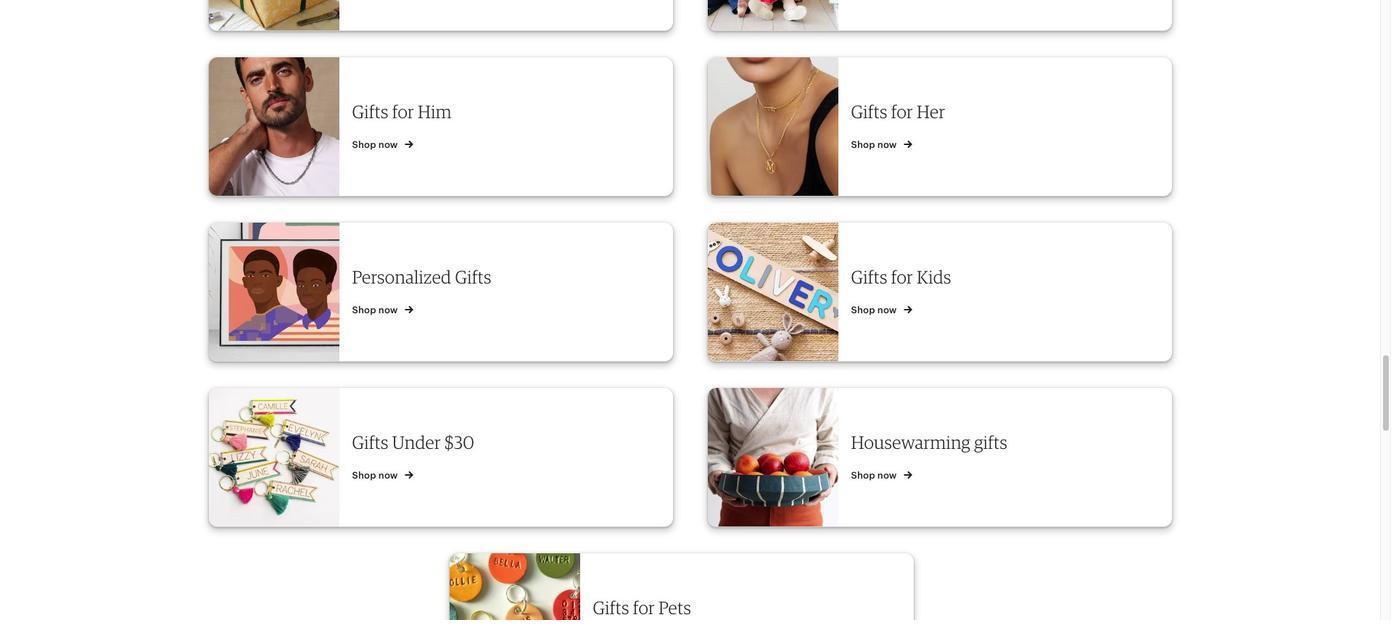 Task type: describe. For each thing, give the bounding box(es) containing it.
gifts for gifts for her
[[851, 101, 887, 122]]

gifts for pets
[[593, 597, 691, 618]]

personalized
[[352, 266, 451, 288]]

gifts
[[974, 431, 1007, 453]]

shop for gifts for him
[[352, 139, 376, 150]]

under
[[392, 431, 441, 453]]

for for him
[[392, 101, 414, 122]]

personalized gifts
[[352, 266, 491, 288]]

now for gifts under $30
[[378, 470, 398, 481]]

shop now for gifts under $30
[[352, 470, 400, 481]]

housewarming
[[851, 431, 970, 453]]

gifts for gifts under $30
[[352, 431, 388, 453]]

now down housewarming
[[877, 470, 897, 481]]

shop for gifts for kids
[[851, 304, 875, 315]]

gifts for gifts for him
[[352, 101, 388, 122]]

shop now for gifts for her
[[851, 139, 899, 150]]

now for gifts for her
[[877, 139, 897, 150]]

gifts for her
[[851, 101, 945, 122]]

gifts for gifts for pets
[[593, 597, 629, 618]]

shop now for gifts for kids
[[851, 304, 899, 315]]

$30
[[445, 431, 474, 453]]

now for gifts for him
[[378, 139, 398, 150]]

shop now down housewarming
[[851, 470, 899, 481]]

gifts for pets link
[[449, 553, 913, 620]]

gifts right the personalized
[[455, 266, 491, 288]]



Task type: vqa. For each thing, say whether or not it's contained in the screenshot.
now associated with Gifts Under $30
yes



Task type: locate. For each thing, give the bounding box(es) containing it.
shop down housewarming
[[851, 470, 875, 481]]

shop now
[[352, 139, 400, 150], [851, 139, 899, 150], [352, 304, 400, 315], [851, 304, 899, 315], [352, 470, 400, 481], [851, 470, 899, 481]]

shop now for gifts for him
[[352, 139, 400, 150]]

for left pets
[[633, 597, 655, 618]]

shop now down gifts for her
[[851, 139, 899, 150]]

gifts for kids
[[851, 266, 951, 288]]

him
[[418, 101, 452, 122]]

now down gifts under $30 in the bottom left of the page
[[378, 470, 398, 481]]

gifts left under
[[352, 431, 388, 453]]

gifts under $30
[[352, 431, 474, 453]]

now for gifts for kids
[[877, 304, 897, 315]]

now down the personalized
[[378, 304, 398, 315]]

gifts left pets
[[593, 597, 629, 618]]

now
[[378, 139, 398, 150], [877, 139, 897, 150], [378, 304, 398, 315], [877, 304, 897, 315], [378, 470, 398, 481], [877, 470, 897, 481]]

for for kids
[[891, 266, 913, 288]]

shop down gifts under $30 in the bottom left of the page
[[352, 470, 376, 481]]

shop down gifts for her
[[851, 139, 875, 150]]

gifts left her
[[851, 101, 887, 122]]

for
[[392, 101, 414, 122], [891, 101, 913, 122], [891, 266, 913, 288], [633, 597, 655, 618]]

shop for personalized gifts
[[352, 304, 376, 315]]

for inside gifts for pets link
[[633, 597, 655, 618]]

gifts for gifts for kids
[[851, 266, 887, 288]]

kids
[[917, 266, 951, 288]]

gifts left the him
[[352, 101, 388, 122]]

gifts
[[352, 101, 388, 122], [851, 101, 887, 122], [455, 266, 491, 288], [851, 266, 887, 288], [352, 431, 388, 453], [593, 597, 629, 618]]

shop now down gifts for him
[[352, 139, 400, 150]]

shop now for personalized gifts
[[352, 304, 400, 315]]

for left her
[[891, 101, 913, 122]]

now down gifts for him
[[378, 139, 398, 150]]

shop down the gifts for kids
[[851, 304, 875, 315]]

housewarming gifts
[[851, 431, 1007, 453]]

now down the gifts for kids
[[877, 304, 897, 315]]

her
[[917, 101, 945, 122]]

gifts left kids
[[851, 266, 887, 288]]

for left the him
[[392, 101, 414, 122]]

shop
[[352, 139, 376, 150], [851, 139, 875, 150], [352, 304, 376, 315], [851, 304, 875, 315], [352, 470, 376, 481], [851, 470, 875, 481]]

shop now down gifts under $30 in the bottom left of the page
[[352, 470, 400, 481]]

pets
[[659, 597, 691, 618]]

shop now down the personalized
[[352, 304, 400, 315]]

shop for gifts for her
[[851, 139, 875, 150]]

shop down gifts for him
[[352, 139, 376, 150]]

shop down the personalized
[[352, 304, 376, 315]]

now for personalized gifts
[[378, 304, 398, 315]]

for for pets
[[633, 597, 655, 618]]

gifts for him
[[352, 101, 452, 122]]

for left kids
[[891, 266, 913, 288]]

now down gifts for her
[[877, 139, 897, 150]]

shop now down the gifts for kids
[[851, 304, 899, 315]]

shop for gifts under $30
[[352, 470, 376, 481]]

for for her
[[891, 101, 913, 122]]



